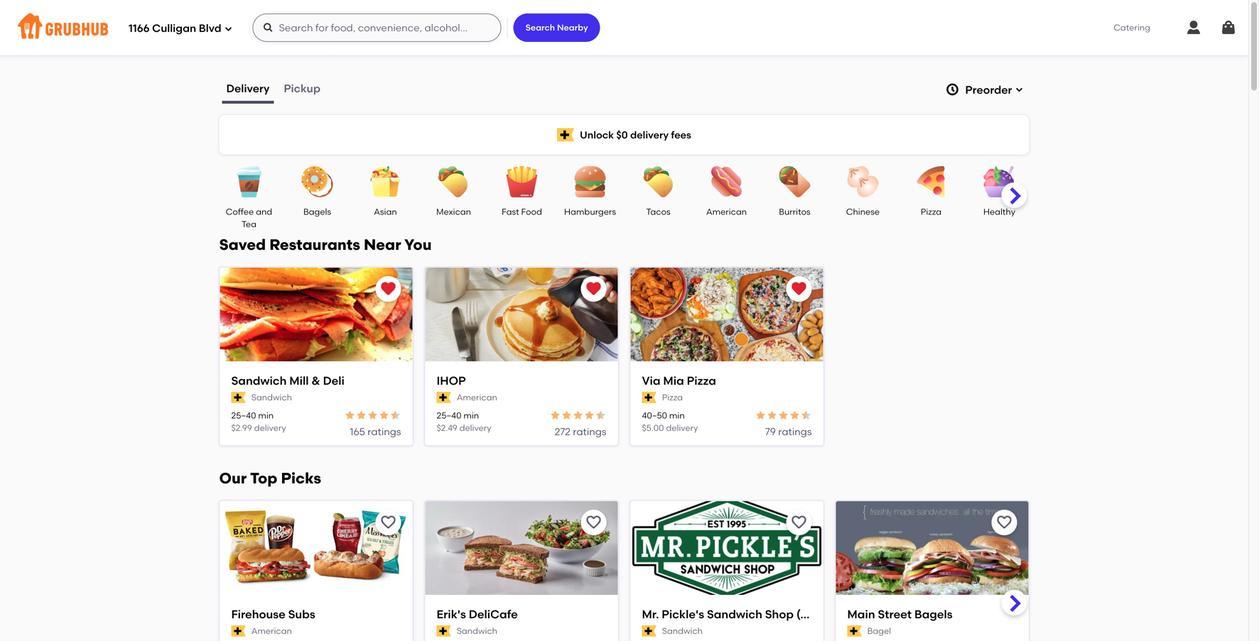 Task type: vqa. For each thing, say whether or not it's contained in the screenshot.


Task type: describe. For each thing, give the bounding box(es) containing it.
picks
[[281, 470, 321, 488]]

0 horizontal spatial bagels
[[303, 207, 331, 217]]

sandwich left mill
[[231, 374, 287, 388]]

shop
[[765, 608, 794, 622]]

bagels image
[[293, 166, 342, 198]]

bagel
[[868, 627, 892, 637]]

165 ratings
[[350, 426, 401, 438]]

mr. pickle's sandwich shop (410-san jose)
[[642, 608, 880, 622]]

catering
[[1114, 22, 1151, 33]]

ihop logo image
[[425, 268, 618, 363]]

79
[[766, 426, 776, 438]]

mr. pickle's sandwich shop (410-san jose) link
[[642, 607, 880, 623]]

save this restaurant button for main street bagels
[[992, 510, 1018, 536]]

american image
[[702, 166, 752, 198]]

burritos
[[779, 207, 811, 217]]

delivery right '$0'
[[631, 129, 669, 141]]

asian
[[374, 207, 397, 217]]

hamburgers image
[[565, 166, 615, 198]]

main street bagels logo image
[[836, 502, 1029, 597]]

subscription pass image for ihop
[[437, 393, 451, 404]]

search nearby
[[526, 22, 588, 33]]

$2.99
[[231, 423, 252, 433]]

fast food image
[[497, 166, 547, 198]]

firehouse subs logo image
[[220, 502, 413, 597]]

subs
[[288, 608, 315, 622]]

ratings for mill
[[368, 426, 401, 438]]

saved restaurant button for mill
[[376, 277, 401, 302]]

saved
[[219, 236, 266, 254]]

1 horizontal spatial svg image
[[1186, 19, 1203, 36]]

sandwich for sandwich
[[251, 393, 292, 403]]

our
[[219, 470, 247, 488]]

firehouse subs link
[[231, 607, 401, 623]]

via
[[642, 374, 661, 388]]

jose)
[[849, 608, 880, 622]]

preorder
[[966, 84, 1013, 97]]

$2.49
[[437, 423, 458, 433]]

$5.00
[[642, 423, 664, 433]]

coffee and tea image
[[224, 166, 274, 198]]

2 ratings from the left
[[573, 426, 607, 438]]

hamburgers
[[564, 207, 616, 217]]

saved restaurants near you
[[219, 236, 432, 254]]

2 saved restaurant button from the left
[[581, 277, 607, 302]]

(410-
[[797, 608, 824, 622]]

main street bagels
[[848, 608, 953, 622]]

ihop link
[[437, 373, 607, 389]]

sandwich for mr.
[[662, 627, 703, 637]]

bagels inside main street bagels link
[[915, 608, 953, 622]]

ihop
[[437, 374, 466, 388]]

american for ihop
[[457, 393, 497, 403]]

american for firehouse subs
[[251, 627, 292, 637]]

delicafe
[[469, 608, 518, 622]]

blvd
[[199, 22, 221, 35]]

tea
[[242, 219, 257, 230]]

40–50
[[642, 411, 668, 421]]

mr. pickle's sandwich shop (410-san jose) logo image
[[631, 502, 824, 597]]

pizza image
[[907, 166, 956, 198]]

san
[[824, 608, 846, 622]]

272
[[555, 426, 571, 438]]

1166 culligan blvd
[[129, 22, 221, 35]]

near
[[364, 236, 401, 254]]

$0
[[617, 129, 628, 141]]

Search for food, convenience, alcohol... search field
[[253, 14, 502, 42]]

culligan
[[152, 22, 196, 35]]

via mia pizza link
[[642, 373, 812, 389]]

you
[[405, 236, 432, 254]]

0 horizontal spatial svg image
[[224, 25, 233, 33]]

preorder button
[[937, 78, 1030, 104]]

mexican image
[[429, 166, 479, 198]]

street
[[878, 608, 912, 622]]

tacos image
[[634, 166, 683, 198]]

25–40 for sandwich mill & deli
[[231, 411, 256, 421]]

save this restaurant image for firehouse subs
[[380, 515, 397, 532]]

0 vertical spatial pizza
[[921, 207, 942, 217]]

firehouse subs
[[231, 608, 315, 622]]

min for ihop
[[464, 411, 479, 421]]

2 vertical spatial pizza
[[662, 393, 683, 403]]

unlock $0 delivery fees
[[580, 129, 692, 141]]

grubhub plus flag logo image
[[557, 128, 574, 142]]

coffee
[[226, 207, 254, 217]]

sandwich mill & deli
[[231, 374, 345, 388]]

delivery for ihop
[[460, 423, 492, 433]]

subscription pass image for sandwich
[[231, 393, 246, 404]]

burritos image
[[770, 166, 820, 198]]

deli
[[323, 374, 345, 388]]

min for via mia pizza
[[670, 411, 685, 421]]

save this restaurant image for mr. pickle's sandwich shop (410-san jose)
[[791, 515, 808, 532]]



Task type: locate. For each thing, give the bounding box(es) containing it.
1 horizontal spatial ratings
[[573, 426, 607, 438]]

subscription pass image down erik's
[[437, 626, 451, 638]]

25–40 inside '25–40 min $2.49 delivery'
[[437, 411, 462, 421]]

delivery inside 25–40 min $2.99 delivery
[[254, 423, 286, 433]]

2 horizontal spatial saved restaurant image
[[791, 281, 808, 298]]

bagels right street
[[915, 608, 953, 622]]

mia
[[664, 374, 684, 388]]

25–40 min $2.49 delivery
[[437, 411, 492, 433]]

delivery inside '25–40 min $2.49 delivery'
[[460, 423, 492, 433]]

american down the firehouse subs
[[251, 627, 292, 637]]

ratings
[[368, 426, 401, 438], [573, 426, 607, 438], [779, 426, 812, 438]]

erik's
[[437, 608, 466, 622]]

2 horizontal spatial ratings
[[779, 426, 812, 438]]

subscription pass image for main street bagels
[[848, 626, 862, 638]]

25–40 up "$2.99"
[[231, 411, 256, 421]]

asian image
[[361, 166, 411, 198]]

bagels down the 'bagels' image
[[303, 207, 331, 217]]

pizza right mia
[[687, 374, 716, 388]]

save this restaurant image for erik's delicafe
[[585, 515, 602, 532]]

delivery for via mia pizza
[[666, 423, 698, 433]]

sandwich mill & deli logo image
[[220, 268, 413, 363]]

save this restaurant button for erik's delicafe
[[581, 510, 607, 536]]

3 ratings from the left
[[779, 426, 812, 438]]

saved restaurant image for mill
[[380, 281, 397, 298]]

25–40 inside 25–40 min $2.99 delivery
[[231, 411, 256, 421]]

1 save this restaurant image from the left
[[380, 515, 397, 532]]

mill
[[290, 374, 309, 388]]

1 horizontal spatial pizza
[[687, 374, 716, 388]]

3 saved restaurant image from the left
[[791, 281, 808, 298]]

american
[[707, 207, 747, 217], [457, 393, 497, 403], [251, 627, 292, 637]]

search nearby button
[[514, 14, 600, 42]]

firehouse
[[231, 608, 286, 622]]

saved restaurant button
[[376, 277, 401, 302], [581, 277, 607, 302], [787, 277, 812, 302]]

svg image
[[1186, 19, 1203, 36], [224, 25, 233, 33]]

erik's delicafe
[[437, 608, 518, 622]]

food
[[521, 207, 542, 217]]

top
[[250, 470, 277, 488]]

svg image
[[1221, 19, 1238, 36], [263, 22, 274, 33], [946, 82, 960, 97], [1015, 85, 1024, 94]]

1 saved restaurant button from the left
[[376, 277, 401, 302]]

sandwich
[[231, 374, 287, 388], [251, 393, 292, 403], [707, 608, 763, 622], [457, 627, 498, 637], [662, 627, 703, 637]]

3 saved restaurant button from the left
[[787, 277, 812, 302]]

saved restaurant image
[[380, 281, 397, 298], [585, 281, 602, 298], [791, 281, 808, 298]]

165
[[350, 426, 365, 438]]

2 saved restaurant image from the left
[[585, 281, 602, 298]]

bagels
[[303, 207, 331, 217], [915, 608, 953, 622]]

mr.
[[642, 608, 659, 622]]

save this restaurant button for mr. pickle's sandwich shop (410-san jose)
[[787, 510, 812, 536]]

delivery right '$2.49'
[[460, 423, 492, 433]]

ratings for mia
[[779, 426, 812, 438]]

ratings right 272 at bottom left
[[573, 426, 607, 438]]

pizza inside via mia pizza 'link'
[[687, 374, 716, 388]]

min inside '25–40 min $2.49 delivery'
[[464, 411, 479, 421]]

3 min from the left
[[670, 411, 685, 421]]

25–40 for ihop
[[437, 411, 462, 421]]

0 horizontal spatial american
[[251, 627, 292, 637]]

2 save this restaurant button from the left
[[581, 510, 607, 536]]

1 vertical spatial american
[[457, 393, 497, 403]]

our top picks
[[219, 470, 321, 488]]

save this restaurant button for firehouse subs
[[376, 510, 401, 536]]

restaurants
[[270, 236, 360, 254]]

min
[[258, 411, 274, 421], [464, 411, 479, 421], [670, 411, 685, 421]]

1 horizontal spatial bagels
[[915, 608, 953, 622]]

1 vertical spatial pizza
[[687, 374, 716, 388]]

subscription pass image down via
[[642, 393, 657, 404]]

1 save this restaurant button from the left
[[376, 510, 401, 536]]

tacos
[[646, 207, 671, 217]]

1 min from the left
[[258, 411, 274, 421]]

erik's delicafe logo image
[[425, 502, 618, 597]]

subscription pass image for firehouse subs
[[231, 626, 246, 638]]

1 saved restaurant image from the left
[[380, 281, 397, 298]]

40–50 min $5.00 delivery
[[642, 411, 698, 433]]

pickle's
[[662, 608, 705, 622]]

subscription pass image
[[437, 393, 451, 404], [231, 626, 246, 638], [437, 626, 451, 638], [848, 626, 862, 638]]

search
[[526, 22, 555, 33]]

mexican
[[437, 207, 471, 217]]

2 25–40 from the left
[[437, 411, 462, 421]]

main street bagels link
[[848, 607, 1018, 623]]

0 horizontal spatial pizza
[[662, 393, 683, 403]]

delivery right "$2.99"
[[254, 423, 286, 433]]

2 horizontal spatial pizza
[[921, 207, 942, 217]]

subscription pass image down mr. in the right of the page
[[642, 626, 657, 638]]

save this restaurant image
[[380, 515, 397, 532], [585, 515, 602, 532], [791, 515, 808, 532], [996, 515, 1013, 532]]

subscription pass image for erik's delicafe
[[437, 626, 451, 638]]

sandwich mill & deli link
[[231, 373, 401, 389]]

svg image right catering button
[[1186, 19, 1203, 36]]

min right "40–50"
[[670, 411, 685, 421]]

chinese
[[847, 207, 880, 217]]

pickup
[[284, 82, 321, 95]]

3 save this restaurant button from the left
[[787, 510, 812, 536]]

1 vertical spatial bagels
[[915, 608, 953, 622]]

272 ratings
[[555, 426, 607, 438]]

catering button
[[1104, 12, 1161, 44]]

pizza down 'pizza' image
[[921, 207, 942, 217]]

main
[[848, 608, 876, 622]]

subscription pass image down ihop at bottom
[[437, 393, 451, 404]]

1 25–40 from the left
[[231, 411, 256, 421]]

delivery for sandwich mill & deli
[[254, 423, 286, 433]]

saved restaurant image for mia
[[791, 281, 808, 298]]

min for sandwich mill & deli
[[258, 411, 274, 421]]

min down ihop at bottom
[[464, 411, 479, 421]]

2 horizontal spatial saved restaurant button
[[787, 277, 812, 302]]

2 vertical spatial american
[[251, 627, 292, 637]]

0 horizontal spatial 25–40
[[231, 411, 256, 421]]

delivery
[[631, 129, 669, 141], [254, 423, 286, 433], [460, 423, 492, 433], [666, 423, 698, 433]]

sandwich for erik's
[[457, 627, 498, 637]]

fees
[[671, 129, 692, 141]]

1 horizontal spatial saved restaurant button
[[581, 277, 607, 302]]

0 vertical spatial bagels
[[303, 207, 331, 217]]

via mia pizza
[[642, 374, 716, 388]]

subscription pass image
[[231, 393, 246, 404], [642, 393, 657, 404], [642, 626, 657, 638]]

fast food
[[502, 207, 542, 217]]

sandwich down pickle's in the right bottom of the page
[[662, 627, 703, 637]]

0 vertical spatial american
[[707, 207, 747, 217]]

min inside 25–40 min $2.99 delivery
[[258, 411, 274, 421]]

ratings right 79
[[779, 426, 812, 438]]

0 horizontal spatial saved restaurant button
[[376, 277, 401, 302]]

2 horizontal spatial american
[[707, 207, 747, 217]]

via mia pizza logo image
[[631, 268, 824, 363]]

chinese image
[[838, 166, 888, 198]]

0 horizontal spatial ratings
[[368, 426, 401, 438]]

25–40 min $2.99 delivery
[[231, 411, 286, 433]]

pizza down mia
[[662, 393, 683, 403]]

unlock
[[580, 129, 614, 141]]

save this restaurant image for main street bagels
[[996, 515, 1013, 532]]

american down american image
[[707, 207, 747, 217]]

0 horizontal spatial saved restaurant image
[[380, 281, 397, 298]]

save this restaurant button
[[376, 510, 401, 536], [581, 510, 607, 536], [787, 510, 812, 536], [992, 510, 1018, 536]]

subscription pass image for via
[[642, 393, 657, 404]]

coffee and tea
[[226, 207, 272, 230]]

2 save this restaurant image from the left
[[585, 515, 602, 532]]

min down sandwich mill & deli
[[258, 411, 274, 421]]

sandwich down the erik's delicafe
[[457, 627, 498, 637]]

ratings right 165
[[368, 426, 401, 438]]

25–40
[[231, 411, 256, 421], [437, 411, 462, 421]]

saved restaurant button for mia
[[787, 277, 812, 302]]

svg image right blvd
[[224, 25, 233, 33]]

sandwich left shop
[[707, 608, 763, 622]]

american up '25–40 min $2.49 delivery'
[[457, 393, 497, 403]]

nearby
[[557, 22, 588, 33]]

79 ratings
[[766, 426, 812, 438]]

&
[[312, 374, 320, 388]]

3 save this restaurant image from the left
[[791, 515, 808, 532]]

subscription pass image down main
[[848, 626, 862, 638]]

min inside 40–50 min $5.00 delivery
[[670, 411, 685, 421]]

delivery right $5.00
[[666, 423, 698, 433]]

1 horizontal spatial saved restaurant image
[[585, 281, 602, 298]]

pizza
[[921, 207, 942, 217], [687, 374, 716, 388], [662, 393, 683, 403]]

fast
[[502, 207, 519, 217]]

4 save this restaurant button from the left
[[992, 510, 1018, 536]]

2 horizontal spatial min
[[670, 411, 685, 421]]

subscription pass image for mr.
[[642, 626, 657, 638]]

subscription pass image down 'firehouse'
[[231, 626, 246, 638]]

healthy
[[984, 207, 1016, 217]]

1166
[[129, 22, 150, 35]]

and
[[256, 207, 272, 217]]

erik's delicafe link
[[437, 607, 607, 623]]

1 horizontal spatial american
[[457, 393, 497, 403]]

sandwich down sandwich mill & deli
[[251, 393, 292, 403]]

1 horizontal spatial 25–40
[[437, 411, 462, 421]]

subscription pass image up "$2.99"
[[231, 393, 246, 404]]

1 ratings from the left
[[368, 426, 401, 438]]

4 save this restaurant image from the left
[[996, 515, 1013, 532]]

delivery
[[226, 82, 270, 95]]

star icon image
[[344, 410, 356, 421], [356, 410, 367, 421], [367, 410, 379, 421], [379, 410, 390, 421], [390, 410, 401, 421], [390, 410, 401, 421], [550, 410, 561, 421], [561, 410, 573, 421], [573, 410, 584, 421], [584, 410, 595, 421], [595, 410, 607, 421], [595, 410, 607, 421], [755, 410, 767, 421], [767, 410, 778, 421], [778, 410, 789, 421], [789, 410, 801, 421], [801, 410, 812, 421], [801, 410, 812, 421]]

25–40 up '$2.49'
[[437, 411, 462, 421]]

1 horizontal spatial min
[[464, 411, 479, 421]]

0 horizontal spatial min
[[258, 411, 274, 421]]

main navigation navigation
[[0, 0, 1249, 55]]

delivery inside 40–50 min $5.00 delivery
[[666, 423, 698, 433]]

2 min from the left
[[464, 411, 479, 421]]

healthy image
[[975, 166, 1025, 198]]



